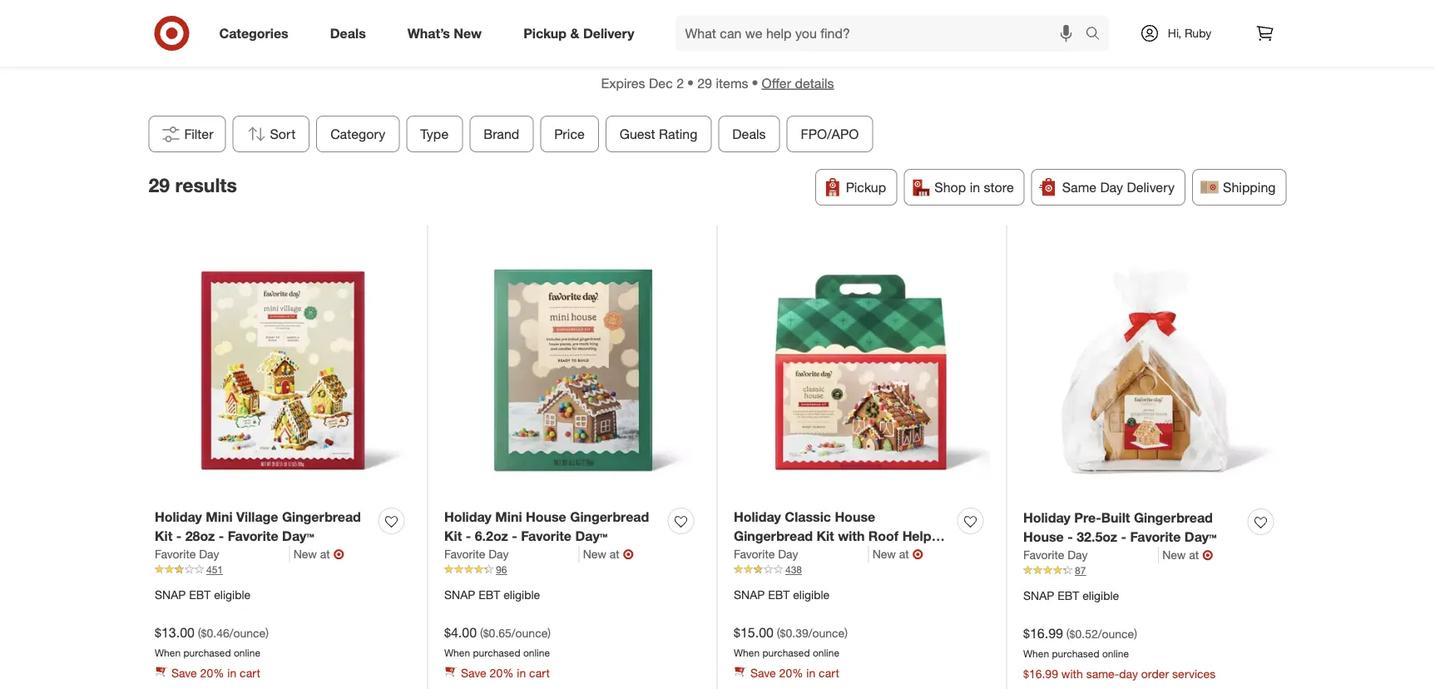 Task type: locate. For each thing, give the bounding box(es) containing it.
holiday up 28oz
[[155, 509, 202, 525]]

in for holiday classic house gingerbread kit with roof helper - 38.8oz - favorite day™
[[807, 665, 816, 680]]

( inside the $15.00 ( $0.39 /ounce ) when purchased online
[[777, 626, 780, 640]]

delivery
[[583, 25, 635, 41], [806, 50, 858, 66], [1127, 179, 1175, 195]]

purchased inside $4.00 ( $0.65 /ounce ) when purchased online
[[473, 646, 521, 659]]

pickup & delivery link
[[509, 15, 655, 52]]

gingerbread up 38.8oz
[[734, 528, 813, 544]]

) up day
[[1135, 627, 1138, 641]]

same inside button
[[1063, 179, 1097, 195]]

day for holiday mini village gingerbread kit - 28oz - favorite day™
[[199, 547, 219, 561]]

in inside save 20% in cart in-store, order pickup or same day delivery
[[740, 13, 761, 43]]

) inside $16.99 ( $0.52 /ounce ) when purchased online
[[1135, 627, 1138, 641]]

eligible down 96
[[504, 588, 540, 602]]

0 vertical spatial pickup
[[524, 25, 567, 41]]

sort
[[270, 126, 296, 142]]

gingerbread inside holiday mini village gingerbread kit - 28oz - favorite day™
[[282, 509, 361, 525]]

same right or
[[738, 50, 774, 66]]

1 vertical spatial same
[[1063, 179, 1097, 195]]

( inside $13.00 ( $0.46 /ounce ) when purchased online
[[198, 626, 201, 640]]

) inside $4.00 ( $0.65 /ounce ) when purchased online
[[548, 626, 551, 640]]

1 horizontal spatial deals
[[733, 126, 766, 142]]

pickup inside button
[[846, 179, 887, 195]]

holiday mini village gingerbread kit - 28oz - favorite day™ image
[[155, 242, 411, 498], [155, 242, 411, 498]]

2 horizontal spatial save 20% in cart
[[751, 665, 840, 680]]

1 horizontal spatial kit
[[444, 528, 462, 544]]

ebt for $16.99
[[1058, 588, 1080, 603]]

$16.99 with same-day order services
[[1024, 666, 1216, 681]]

deals left what's
[[330, 25, 366, 41]]

when inside the $15.00 ( $0.39 /ounce ) when purchased online
[[734, 646, 760, 659]]

0 vertical spatial deals
[[330, 25, 366, 41]]

0 horizontal spatial same
[[738, 50, 774, 66]]

when inside $4.00 ( $0.65 /ounce ) when purchased online
[[444, 646, 470, 659]]

online for $4.00
[[523, 646, 550, 659]]

/ounce inside the $15.00 ( $0.39 /ounce ) when purchased online
[[809, 626, 845, 640]]

¬ down helper
[[913, 546, 924, 562]]

( right "$15.00" at the bottom of the page
[[777, 626, 780, 640]]

/ounce right '$4.00'
[[512, 626, 548, 640]]

kit inside holiday mini village gingerbread kit - 28oz - favorite day™
[[155, 528, 173, 544]]

pre-
[[1075, 510, 1102, 526]]

delivery inside save 20% in cart in-store, order pickup or same day delivery
[[806, 50, 858, 66]]

$16.99 down $16.99 ( $0.52 /ounce ) when purchased online
[[1024, 666, 1059, 681]]

1 $16.99 from the top
[[1024, 625, 1064, 642]]

day™ up 451 link
[[282, 528, 314, 544]]

What can we help you find? suggestions appear below search field
[[675, 15, 1090, 52]]

purchased down $0.46 in the left bottom of the page
[[184, 646, 231, 659]]

gingerbread inside holiday pre-built gingerbread house - 32.5oz - favorite day™
[[1134, 510, 1213, 526]]

save 20% in cart down the $15.00 ( $0.39 /ounce ) when purchased online
[[751, 665, 840, 680]]

pickup
[[524, 25, 567, 41], [675, 50, 718, 66], [846, 179, 887, 195]]

snap ebt eligible for $4.00
[[444, 588, 540, 602]]

1 vertical spatial with
[[1062, 666, 1083, 681]]

same inside save 20% in cart in-store, order pickup or same day delivery
[[738, 50, 774, 66]]

new at ¬
[[294, 546, 344, 562], [583, 546, 634, 562], [873, 546, 924, 562], [1163, 547, 1214, 563]]

helper
[[903, 528, 945, 544]]

snap ebt eligible down 451
[[155, 588, 251, 602]]

same right store
[[1063, 179, 1097, 195]]

day inside save 20% in cart in-store, order pickup or same day delivery
[[778, 50, 803, 66]]

ebt
[[189, 588, 211, 602], [479, 588, 500, 602], [768, 588, 790, 602], [1058, 588, 1080, 603]]

favorite day up 87
[[1024, 547, 1088, 562]]

day™
[[282, 528, 314, 544], [575, 528, 608, 544], [1185, 529, 1217, 545], [851, 547, 883, 563]]

29 for 29 items
[[698, 75, 712, 91]]

cart down $4.00 ( $0.65 /ounce ) when purchased online on the left bottom of page
[[529, 665, 550, 680]]

eligible
[[214, 588, 251, 602], [504, 588, 540, 602], [793, 588, 830, 602], [1083, 588, 1120, 603]]

2 horizontal spatial kit
[[817, 528, 834, 544]]

online inside $13.00 ( $0.46 /ounce ) when purchased online
[[234, 646, 261, 659]]

( up $16.99 with same-day order services
[[1067, 627, 1070, 641]]

20% up or
[[683, 13, 733, 43]]

1 horizontal spatial house
[[835, 509, 876, 525]]

purchased down $0.52
[[1052, 647, 1100, 660]]

purchased for $4.00
[[473, 646, 521, 659]]

0 horizontal spatial save 20% in cart
[[171, 665, 260, 680]]

¬ up 87 link
[[1203, 547, 1214, 563]]

kit
[[155, 528, 173, 544], [444, 528, 462, 544], [817, 528, 834, 544]]

kit inside holiday mini house gingerbread kit - 6.2oz - favorite day™
[[444, 528, 462, 544]]

favorite down village
[[228, 528, 278, 544]]

save down $13.00 at the bottom left
[[171, 665, 197, 680]]

new up 87 link
[[1163, 547, 1186, 562]]

new for holiday pre-built gingerbread house - 32.5oz - favorite day™
[[1163, 547, 1186, 562]]

¬
[[334, 546, 344, 562], [623, 546, 634, 562], [913, 546, 924, 562], [1203, 547, 1214, 563]]

mini inside holiday mini house gingerbread kit - 6.2oz - favorite day™
[[495, 509, 522, 525]]

( right $13.00 at the bottom left
[[198, 626, 201, 640]]

save up order
[[621, 13, 677, 43]]

new up 451 link
[[294, 547, 317, 561]]

deals down the items
[[733, 126, 766, 142]]

) for $13.00
[[266, 626, 269, 640]]

house for mini
[[526, 509, 567, 525]]

results
[[175, 174, 237, 197]]

pickup left &
[[524, 25, 567, 41]]

house up roof
[[835, 509, 876, 525]]

1 vertical spatial 29
[[149, 174, 170, 197]]

favorite day
[[155, 547, 219, 561], [444, 547, 509, 561], [734, 547, 798, 561], [1024, 547, 1088, 562]]

new at ¬ for holiday classic house gingerbread kit with roof helper - 38.8oz - favorite day™
[[873, 546, 924, 562]]

favorite day up 438
[[734, 547, 798, 561]]

house inside holiday mini house gingerbread kit - 6.2oz - favorite day™
[[526, 509, 567, 525]]

at up 87 link
[[1190, 547, 1199, 562]]

1 save 20% in cart from the left
[[171, 665, 260, 680]]

fpo/apo button
[[787, 116, 873, 152]]

favorite up 87 link
[[1131, 529, 1181, 545]]

shop in store button
[[904, 169, 1025, 206]]

favorite day for holiday pre-built gingerbread house - 32.5oz - favorite day™
[[1024, 547, 1088, 562]]

in for holiday mini house gingerbread kit - 6.2oz - favorite day™
[[517, 665, 526, 680]]

kit left 6.2oz
[[444, 528, 462, 544]]

in up the items
[[740, 13, 761, 43]]

gingerbread
[[282, 509, 361, 525], [570, 509, 649, 525], [1134, 510, 1213, 526], [734, 528, 813, 544]]

holiday inside holiday mini village gingerbread kit - 28oz - favorite day™
[[155, 509, 202, 525]]

2 kit from the left
[[444, 528, 462, 544]]

20% for holiday mini house gingerbread kit - 6.2oz - favorite day™
[[490, 665, 514, 680]]

in-
[[578, 50, 595, 66]]

day
[[778, 50, 803, 66], [1101, 179, 1124, 195], [199, 547, 219, 561], [489, 547, 509, 561], [778, 547, 798, 561], [1068, 547, 1088, 562]]

online for $13.00
[[234, 646, 261, 659]]

new at ¬ up 451 link
[[294, 546, 344, 562]]

guest rating button
[[606, 116, 712, 152]]

save
[[621, 13, 677, 43], [171, 665, 197, 680], [461, 665, 487, 680], [751, 665, 776, 680]]

3 save 20% in cart from the left
[[751, 665, 840, 680]]

in left store
[[970, 179, 980, 195]]

what's new link
[[393, 15, 503, 52]]

fpo/apo
[[801, 126, 859, 142]]

holiday up 6.2oz
[[444, 509, 492, 525]]

) right the $0.39
[[845, 626, 848, 640]]

/ounce inside $16.99 ( $0.52 /ounce ) when purchased online
[[1098, 627, 1135, 641]]

when for $13.00
[[155, 646, 181, 659]]

$16.99
[[1024, 625, 1064, 642], [1024, 666, 1059, 681]]

cart for holiday mini house gingerbread kit - 6.2oz - favorite day™
[[529, 665, 550, 680]]

online inside $4.00 ( $0.65 /ounce ) when purchased online
[[523, 646, 550, 659]]

favorite inside holiday pre-built gingerbread house - 32.5oz - favorite day™
[[1131, 529, 1181, 545]]

/ounce down 438 link
[[809, 626, 845, 640]]

price button
[[540, 116, 599, 152]]

online inside the $15.00 ( $0.39 /ounce ) when purchased online
[[813, 646, 840, 659]]

search
[[1078, 27, 1118, 43]]

services
[[1173, 666, 1216, 681]]

holiday left pre-
[[1024, 510, 1071, 526]]

2 $16.99 from the top
[[1024, 666, 1059, 681]]

( for $4.00
[[480, 626, 483, 640]]

or
[[722, 50, 735, 66]]

favorite day link for 32.5oz
[[1024, 547, 1159, 563]]

save 20% in cart in-store, order pickup or same day delivery
[[578, 13, 858, 66]]

ebt down 438
[[768, 588, 790, 602]]

online inside $16.99 ( $0.52 /ounce ) when purchased online
[[1103, 647, 1129, 660]]

snap ebt eligible for $15.00
[[734, 588, 830, 602]]

purchased for $15.00
[[763, 646, 810, 659]]

deals
[[330, 25, 366, 41], [733, 126, 766, 142]]

(
[[198, 626, 201, 640], [480, 626, 483, 640], [777, 626, 780, 640], [1067, 627, 1070, 641]]

save down $4.00 ( $0.65 /ounce ) when purchased online on the left bottom of page
[[461, 665, 487, 680]]

holiday inside holiday mini house gingerbread kit - 6.2oz - favorite day™
[[444, 509, 492, 525]]

with inside 'holiday classic house gingerbread kit with roof helper - 38.8oz - favorite day™'
[[838, 528, 865, 544]]

$16.99 for $16.99 ( $0.52 /ounce ) when purchased online
[[1024, 625, 1064, 642]]

cart down the $15.00 ( $0.39 /ounce ) when purchased online
[[819, 665, 840, 680]]

online for $16.99
[[1103, 647, 1129, 660]]

eligible down 451
[[214, 588, 251, 602]]

purchased inside $13.00 ( $0.46 /ounce ) when purchased online
[[184, 646, 231, 659]]

day for holiday pre-built gingerbread house - 32.5oz - favorite day™
[[1068, 547, 1088, 562]]

2 vertical spatial pickup
[[846, 179, 887, 195]]

20%
[[683, 13, 733, 43], [200, 665, 224, 680], [490, 665, 514, 680], [779, 665, 804, 680]]

2 vertical spatial delivery
[[1127, 179, 1175, 195]]

when inside $16.99 ( $0.52 /ounce ) when purchased online
[[1024, 647, 1050, 660]]

ebt down 451
[[189, 588, 211, 602]]

new at ¬ up '96' link
[[583, 546, 634, 562]]

house left 32.5oz
[[1024, 529, 1064, 545]]

gingerbread for holiday mini house gingerbread kit - 6.2oz - favorite day™
[[570, 509, 649, 525]]

at down helper
[[900, 547, 909, 561]]

holiday pre-built gingerbread house - 32.5oz - favorite day™ image
[[1024, 242, 1281, 499], [1024, 242, 1281, 499]]

same day delivery
[[1063, 179, 1175, 195]]

1 horizontal spatial save 20% in cart
[[461, 665, 550, 680]]

$16.99 inside $16.99 ( $0.52 /ounce ) when purchased online
[[1024, 625, 1064, 642]]

451 link
[[155, 562, 411, 577]]

) right $0.46 in the left bottom of the page
[[266, 626, 269, 640]]

0 horizontal spatial 29
[[149, 174, 170, 197]]

at for holiday mini village gingerbread kit - 28oz - favorite day™
[[320, 547, 330, 561]]

cart
[[767, 13, 814, 43], [240, 665, 260, 680], [529, 665, 550, 680], [819, 665, 840, 680]]

snap ebt eligible down 438
[[734, 588, 830, 602]]

holiday classic house gingerbread kit with roof helper - 38.8oz - favorite day™
[[734, 509, 945, 563]]

day
[[1120, 666, 1138, 681]]

0 horizontal spatial pickup
[[524, 25, 567, 41]]

at up 451 link
[[320, 547, 330, 561]]

online
[[234, 646, 261, 659], [523, 646, 550, 659], [813, 646, 840, 659], [1103, 647, 1129, 660]]

/ounce inside $13.00 ( $0.46 /ounce ) when purchased online
[[229, 626, 266, 640]]

house
[[526, 509, 567, 525], [835, 509, 876, 525], [1024, 529, 1064, 545]]

holiday for holiday classic house gingerbread kit with roof helper - 38.8oz - favorite day™
[[734, 509, 781, 525]]

/ounce up $16.99 with same-day order services
[[1098, 627, 1135, 641]]

type button
[[406, 116, 463, 152]]

20% down $13.00 ( $0.46 /ounce ) when purchased online
[[200, 665, 224, 680]]

favorite day link for 28oz
[[155, 546, 290, 562]]

0 horizontal spatial delivery
[[583, 25, 635, 41]]

price
[[555, 126, 585, 142]]

2
[[677, 75, 684, 91]]

when inside $13.00 ( $0.46 /ounce ) when purchased online
[[155, 646, 181, 659]]

snap for $4.00
[[444, 588, 476, 602]]

pickup & delivery
[[524, 25, 635, 41]]

holiday classic house gingerbread kit with roof helper - 38.8oz - favorite day™ image
[[734, 242, 990, 498], [734, 242, 990, 498]]

29 items
[[698, 75, 749, 91]]

when for $15.00
[[734, 646, 760, 659]]

87
[[1075, 564, 1086, 577]]

0 vertical spatial 29
[[698, 75, 712, 91]]

snap for $15.00
[[734, 588, 765, 602]]

ebt down 96
[[479, 588, 500, 602]]

2 mini from the left
[[495, 509, 522, 525]]

day™ inside holiday pre-built gingerbread house - 32.5oz - favorite day™
[[1185, 529, 1217, 545]]

¬ for holiday mini house gingerbread kit - 6.2oz - favorite day™
[[623, 546, 634, 562]]

favorite day link up 451
[[155, 546, 290, 562]]

save for holiday mini village gingerbread kit - 28oz - favorite day™
[[171, 665, 197, 680]]

0 vertical spatial delivery
[[583, 25, 635, 41]]

pickup for pickup
[[846, 179, 887, 195]]

0 horizontal spatial house
[[526, 509, 567, 525]]

snap up "$15.00" at the bottom of the page
[[734, 588, 765, 602]]

/ounce for $13.00
[[229, 626, 266, 640]]

29 results
[[149, 174, 237, 197]]

2 horizontal spatial house
[[1024, 529, 1064, 545]]

favorite day down 6.2oz
[[444, 547, 509, 561]]

in for holiday mini village gingerbread kit - 28oz - favorite day™
[[227, 665, 237, 680]]

0 horizontal spatial mini
[[206, 509, 233, 525]]

day™ inside holiday mini house gingerbread kit - 6.2oz - favorite day™
[[575, 528, 608, 544]]

favorite day for holiday mini village gingerbread kit - 28oz - favorite day™
[[155, 547, 219, 561]]

cart for holiday mini village gingerbread kit - 28oz - favorite day™
[[240, 665, 260, 680]]

favorite day link
[[155, 546, 290, 562], [444, 546, 580, 562], [734, 546, 869, 562], [1024, 547, 1159, 563]]

1 horizontal spatial with
[[1062, 666, 1083, 681]]

deals for deals button in the right top of the page
[[733, 126, 766, 142]]

delivery inside button
[[1127, 179, 1175, 195]]

save for holiday mini house gingerbread kit - 6.2oz - favorite day™
[[461, 665, 487, 680]]

kit left 28oz
[[155, 528, 173, 544]]

2 horizontal spatial delivery
[[1127, 179, 1175, 195]]

house up '96' link
[[526, 509, 567, 525]]

¬ up 451 link
[[334, 546, 344, 562]]

/ounce
[[229, 626, 266, 640], [512, 626, 548, 640], [809, 626, 845, 640], [1098, 627, 1135, 641]]

2 horizontal spatial pickup
[[846, 179, 887, 195]]

mini inside holiday mini village gingerbread kit - 28oz - favorite day™
[[206, 509, 233, 525]]

cart inside save 20% in cart in-store, order pickup or same day delivery
[[767, 13, 814, 43]]

1 horizontal spatial pickup
[[675, 50, 718, 66]]

ruby
[[1185, 26, 1212, 40]]

day™ inside holiday mini village gingerbread kit - 28oz - favorite day™
[[282, 528, 314, 544]]

day™ down roof
[[851, 547, 883, 563]]

mini for 6.2oz
[[495, 509, 522, 525]]

save 20% in cart for $13.00
[[171, 665, 260, 680]]

1 kit from the left
[[155, 528, 173, 544]]

when for $16.99
[[1024, 647, 1050, 660]]

day™ up 87 link
[[1185, 529, 1217, 545]]

new up '96' link
[[583, 547, 607, 561]]

28oz
[[185, 528, 215, 544]]

snap ebt eligible for $16.99
[[1024, 588, 1120, 603]]

kit inside 'holiday classic house gingerbread kit with roof helper - 38.8oz - favorite day™'
[[817, 528, 834, 544]]

save 20% in cart
[[171, 665, 260, 680], [461, 665, 550, 680], [751, 665, 840, 680]]

ebt for $15.00
[[768, 588, 790, 602]]

gingerbread right village
[[282, 509, 361, 525]]

)
[[266, 626, 269, 640], [548, 626, 551, 640], [845, 626, 848, 640], [1135, 627, 1138, 641]]

favorite day link up 96
[[444, 546, 580, 562]]

favorite day link for 6.2oz
[[444, 546, 580, 562]]

0 horizontal spatial kit
[[155, 528, 173, 544]]

0 horizontal spatial deals
[[330, 25, 366, 41]]

mini
[[206, 509, 233, 525], [495, 509, 522, 525]]

29 for 29 results
[[149, 174, 170, 197]]

in down the $15.00 ( $0.39 /ounce ) when purchased online
[[807, 665, 816, 680]]

1 horizontal spatial 29
[[698, 75, 712, 91]]

in down $13.00 ( $0.46 /ounce ) when purchased online
[[227, 665, 237, 680]]

save down "$15.00" at the bottom of the page
[[751, 665, 776, 680]]

1 horizontal spatial delivery
[[806, 50, 858, 66]]

( inside $16.99 ( $0.52 /ounce ) when purchased online
[[1067, 627, 1070, 641]]

favorite up '96' link
[[521, 528, 572, 544]]

category
[[331, 126, 386, 142]]

snap up '$4.00'
[[444, 588, 476, 602]]

gingerbread inside holiday mini house gingerbread kit - 6.2oz - favorite day™
[[570, 509, 649, 525]]

roof
[[869, 528, 899, 544]]

20% down the $15.00 ( $0.39 /ounce ) when purchased online
[[779, 665, 804, 680]]

2 save 20% in cart from the left
[[461, 665, 550, 680]]

with left the same- at right bottom
[[1062, 666, 1083, 681]]

96
[[496, 563, 507, 576]]

1 vertical spatial $16.99
[[1024, 666, 1059, 681]]

day™ up '96' link
[[575, 528, 608, 544]]

( for $15.00
[[777, 626, 780, 640]]

day™ for house
[[575, 528, 608, 544]]

0 vertical spatial same
[[738, 50, 774, 66]]

save inside save 20% in cart in-store, order pickup or same day delivery
[[621, 13, 677, 43]]

gingerbread for holiday classic house gingerbread kit with roof helper - 38.8oz - favorite day™
[[734, 528, 813, 544]]

save 20% in cart down $4.00 ( $0.65 /ounce ) when purchased online on the left bottom of page
[[461, 665, 550, 680]]

/ounce inside $4.00 ( $0.65 /ounce ) when purchased online
[[512, 626, 548, 640]]

cart down $13.00 ( $0.46 /ounce ) when purchased online
[[240, 665, 260, 680]]

what's
[[408, 25, 450, 41]]

1 mini from the left
[[206, 509, 233, 525]]

snap up $16.99 ( $0.52 /ounce ) when purchased online
[[1024, 588, 1055, 603]]

store,
[[595, 50, 631, 66]]

¬ up '96' link
[[623, 546, 634, 562]]

purchased inside the $15.00 ( $0.39 /ounce ) when purchased online
[[763, 646, 810, 659]]

favorite inside holiday mini house gingerbread kit - 6.2oz - favorite day™
[[521, 528, 572, 544]]

at up '96' link
[[610, 547, 620, 561]]

deals inside button
[[733, 126, 766, 142]]

with left roof
[[838, 528, 865, 544]]

gingerbread inside 'holiday classic house gingerbread kit with roof helper - 38.8oz - favorite day™'
[[734, 528, 813, 544]]

save 20% in cart down $13.00 ( $0.46 /ounce ) when purchased online
[[171, 665, 260, 680]]

1 horizontal spatial same
[[1063, 179, 1097, 195]]

expires dec 2
[[601, 75, 684, 91]]

0 vertical spatial with
[[838, 528, 865, 544]]

holiday mini house gingerbread kit - 6.2oz - favorite day™ image
[[444, 242, 701, 498], [444, 242, 701, 498]]

$0.46
[[201, 626, 229, 640]]

1 horizontal spatial mini
[[495, 509, 522, 525]]

guest rating
[[620, 126, 698, 142]]

hi,
[[1168, 26, 1182, 40]]

20% down $4.00 ( $0.65 /ounce ) when purchased online on the left bottom of page
[[490, 665, 514, 680]]

) inside $13.00 ( $0.46 /ounce ) when purchased online
[[266, 626, 269, 640]]

$0.39
[[780, 626, 809, 640]]

new at ¬ for holiday mini house gingerbread kit - 6.2oz - favorite day™
[[583, 546, 634, 562]]

day™ inside 'holiday classic house gingerbread kit with roof helper - 38.8oz - favorite day™'
[[851, 547, 883, 563]]

favorite down 6.2oz
[[444, 547, 486, 561]]

holiday inside holiday pre-built gingerbread house - 32.5oz - favorite day™
[[1024, 510, 1071, 526]]

categories
[[219, 25, 289, 41]]

purchased inside $16.99 ( $0.52 /ounce ) when purchased online
[[1052, 647, 1100, 660]]

kit down classic
[[817, 528, 834, 544]]

1 vertical spatial delivery
[[806, 50, 858, 66]]

in inside button
[[970, 179, 980, 195]]

online for $15.00
[[813, 646, 840, 659]]

favorite day link up 87
[[1024, 547, 1159, 563]]

holiday inside 'holiday classic house gingerbread kit with roof helper - 38.8oz - favorite day™'
[[734, 509, 781, 525]]

type
[[421, 126, 449, 142]]

) inside the $15.00 ( $0.39 /ounce ) when purchased online
[[845, 626, 848, 640]]

new
[[454, 25, 482, 41], [294, 547, 317, 561], [583, 547, 607, 561], [873, 547, 896, 561], [1163, 547, 1186, 562]]

in
[[740, 13, 761, 43], [970, 179, 980, 195], [227, 665, 237, 680], [517, 665, 526, 680], [807, 665, 816, 680]]

$4.00 ( $0.65 /ounce ) when purchased online
[[444, 625, 551, 659]]

delivery for same day delivery
[[1127, 179, 1175, 195]]

/ounce down 451 link
[[229, 626, 266, 640]]

house inside 'holiday classic house gingerbread kit with roof helper - 38.8oz - favorite day™'
[[835, 509, 876, 525]]

cart up offer details button
[[767, 13, 814, 43]]

1 vertical spatial deals
[[733, 126, 766, 142]]

( inside $4.00 ( $0.65 /ounce ) when purchased online
[[480, 626, 483, 640]]

- left 28oz
[[176, 528, 182, 544]]

1 vertical spatial pickup
[[675, 50, 718, 66]]

items
[[716, 75, 749, 91]]

0 horizontal spatial with
[[838, 528, 865, 544]]

favorite down classic
[[797, 547, 847, 563]]

pickup up 2
[[675, 50, 718, 66]]

pickup button
[[815, 169, 897, 206]]

) for $15.00
[[845, 626, 848, 640]]

- left 38.8oz
[[734, 547, 739, 563]]

20% inside save 20% in cart in-store, order pickup or same day delivery
[[683, 13, 733, 43]]

¬ for holiday pre-built gingerbread house - 32.5oz - favorite day™
[[1203, 547, 1214, 563]]

-
[[176, 528, 182, 544], [219, 528, 224, 544], [466, 528, 471, 544], [512, 528, 517, 544], [1068, 529, 1073, 545], [1122, 529, 1127, 545], [734, 547, 739, 563], [788, 547, 793, 563]]

mini up 6.2oz
[[495, 509, 522, 525]]

20% for holiday mini village gingerbread kit - 28oz - favorite day™
[[200, 665, 224, 680]]

3 kit from the left
[[817, 528, 834, 544]]

snap for $16.99
[[1024, 588, 1055, 603]]

at for holiday classic house gingerbread kit with roof helper - 38.8oz - favorite day™
[[900, 547, 909, 561]]

favorite
[[228, 528, 278, 544], [521, 528, 572, 544], [1131, 529, 1181, 545], [155, 547, 196, 561], [444, 547, 486, 561], [734, 547, 775, 561], [797, 547, 847, 563], [1024, 547, 1065, 562]]

0 vertical spatial $16.99
[[1024, 625, 1064, 642]]

snap up $13.00 at the bottom left
[[155, 588, 186, 602]]

gingerbread up 87 link
[[1134, 510, 1213, 526]]



Task type: vqa. For each thing, say whether or not it's contained in the screenshot.
"Herald" inside ships free with $35 orders exclusions apply. get it by thu, feb 1 not available at manhattan herald square check nearby stores
no



Task type: describe. For each thing, give the bounding box(es) containing it.
87 link
[[1024, 563, 1281, 578]]

hi, ruby
[[1168, 26, 1212, 40]]

brand button
[[470, 116, 534, 152]]

favorite inside holiday mini village gingerbread kit - 28oz - favorite day™
[[228, 528, 278, 544]]

new at ¬ for holiday pre-built gingerbread house - 32.5oz - favorite day™
[[1163, 547, 1214, 563]]

- down the built
[[1122, 529, 1127, 545]]

day inside button
[[1101, 179, 1124, 195]]

$16.99 for $16.99 with same-day order services
[[1024, 666, 1059, 681]]

$15.00
[[734, 625, 774, 641]]

- left 32.5oz
[[1068, 529, 1073, 545]]

$13.00
[[155, 625, 195, 641]]

/ounce for $16.99
[[1098, 627, 1135, 641]]

&
[[571, 25, 580, 41]]

$4.00
[[444, 625, 477, 641]]

pickup inside save 20% in cart in-store, order pickup or same day delivery
[[675, 50, 718, 66]]

deals for deals link
[[330, 25, 366, 41]]

shipping button
[[1193, 169, 1287, 206]]

38.8oz
[[743, 547, 784, 563]]

96 link
[[444, 562, 701, 577]]

order
[[1142, 666, 1169, 681]]

category button
[[317, 116, 400, 152]]

holiday for holiday mini village gingerbread kit - 28oz - favorite day™
[[155, 509, 202, 525]]

438
[[786, 563, 802, 576]]

favorite up "$15.00" at the bottom of the page
[[734, 547, 775, 561]]

save for holiday classic house gingerbread kit with roof helper - 38.8oz - favorite day™
[[751, 665, 776, 680]]

day™ for village
[[282, 528, 314, 544]]

6.2oz
[[475, 528, 508, 544]]

favorite day for holiday mini house gingerbread kit - 6.2oz - favorite day™
[[444, 547, 509, 561]]

rating
[[659, 126, 698, 142]]

20% for holiday classic house gingerbread kit with roof helper - 38.8oz - favorite day™
[[779, 665, 804, 680]]

brand
[[484, 126, 520, 142]]

eligible for $15.00
[[793, 588, 830, 602]]

when for $4.00
[[444, 646, 470, 659]]

kit for 28oz
[[155, 528, 173, 544]]

holiday mini house gingerbread kit - 6.2oz - favorite day™
[[444, 509, 649, 544]]

guest
[[620, 126, 656, 142]]

new for holiday classic house gingerbread kit with roof helper - 38.8oz - favorite day™
[[873, 547, 896, 561]]

$13.00 ( $0.46 /ounce ) when purchased online
[[155, 625, 269, 659]]

$0.52
[[1070, 627, 1098, 641]]

delivery for pickup & delivery
[[583, 25, 635, 41]]

search button
[[1078, 15, 1118, 55]]

( for $16.99
[[1067, 627, 1070, 641]]

( for $13.00
[[198, 626, 201, 640]]

¬ for holiday mini village gingerbread kit - 28oz - favorite day™
[[334, 546, 344, 562]]

snap for $13.00
[[155, 588, 186, 602]]

house inside holiday pre-built gingerbread house - 32.5oz - favorite day™
[[1024, 529, 1064, 545]]

438 link
[[734, 562, 990, 577]]

day™ for built
[[1185, 529, 1217, 545]]

deals link
[[316, 15, 387, 52]]

ebt for $4.00
[[479, 588, 500, 602]]

details
[[795, 75, 834, 91]]

classic
[[785, 509, 831, 525]]

favorite down holiday pre-built gingerbread house - 32.5oz - favorite day™
[[1024, 547, 1065, 562]]

451
[[206, 563, 223, 576]]

what's new
[[408, 25, 482, 41]]

eligible for $13.00
[[214, 588, 251, 602]]

holiday mini village gingerbread kit - 28oz - favorite day™ link
[[155, 508, 372, 546]]

built
[[1102, 510, 1131, 526]]

filter button
[[149, 116, 226, 152]]

favorite inside 'holiday classic house gingerbread kit with roof helper - 38.8oz - favorite day™'
[[797, 547, 847, 563]]

holiday pre-built gingerbread house - 32.5oz - favorite day™
[[1024, 510, 1217, 545]]

holiday mini village gingerbread kit - 28oz - favorite day™
[[155, 509, 361, 544]]

favorite day for holiday classic house gingerbread kit with roof helper - 38.8oz - favorite day™
[[734, 547, 798, 561]]

- left 6.2oz
[[466, 528, 471, 544]]

day for holiday classic house gingerbread kit with roof helper - 38.8oz - favorite day™
[[778, 547, 798, 561]]

$0.65
[[483, 626, 512, 640]]

new right what's
[[454, 25, 482, 41]]

categories link
[[205, 15, 309, 52]]

snap ebt eligible for $13.00
[[155, 588, 251, 602]]

holiday pre-built gingerbread house - 32.5oz - favorite day™ link
[[1024, 509, 1242, 547]]

- right 6.2oz
[[512, 528, 517, 544]]

filter
[[184, 126, 214, 142]]

$16.99 ( $0.52 /ounce ) when purchased online
[[1024, 625, 1138, 660]]

house for classic
[[835, 509, 876, 525]]

purchased for $16.99
[[1052, 647, 1100, 660]]

offer
[[762, 75, 792, 91]]

kit for 6.2oz
[[444, 528, 462, 544]]

offer details
[[762, 75, 834, 91]]

holiday for holiday pre-built gingerbread house - 32.5oz - favorite day™
[[1024, 510, 1071, 526]]

deals button
[[719, 116, 780, 152]]

save 20% in cart for $15.00
[[751, 665, 840, 680]]

shop in store
[[935, 179, 1014, 195]]

sort button
[[233, 116, 310, 152]]

shipping
[[1223, 179, 1276, 195]]

at for holiday mini house gingerbread kit - 6.2oz - favorite day™
[[610, 547, 620, 561]]

pickup for pickup & delivery
[[524, 25, 567, 41]]

dec
[[649, 75, 673, 91]]

new for holiday mini village gingerbread kit - 28oz - favorite day™
[[294, 547, 317, 561]]

holiday classic house gingerbread kit with roof helper - 38.8oz - favorite day™ link
[[734, 508, 951, 563]]

holiday mini house gingerbread kit - 6.2oz - favorite day™ link
[[444, 508, 662, 546]]

favorite day link for roof
[[734, 546, 869, 562]]

kit for roof
[[817, 528, 834, 544]]

purchased for $13.00
[[184, 646, 231, 659]]

day for holiday mini house gingerbread kit - 6.2oz - favorite day™
[[489, 547, 509, 561]]

holiday for holiday mini house gingerbread kit - 6.2oz - favorite day™
[[444, 509, 492, 525]]

new for holiday mini house gingerbread kit - 6.2oz - favorite day™
[[583, 547, 607, 561]]

32.5oz
[[1077, 529, 1118, 545]]

expires
[[601, 75, 645, 91]]

at for holiday pre-built gingerbread house - 32.5oz - favorite day™
[[1190, 547, 1199, 562]]

new at ¬ for holiday mini village gingerbread kit - 28oz - favorite day™
[[294, 546, 344, 562]]

same day delivery button
[[1032, 169, 1186, 206]]

) for $16.99
[[1135, 627, 1138, 641]]

shop
[[935, 179, 966, 195]]

- right 28oz
[[219, 528, 224, 544]]

eligible for $16.99
[[1083, 588, 1120, 603]]

cart for holiday classic house gingerbread kit with roof helper - 38.8oz - favorite day™
[[819, 665, 840, 680]]

mini for 28oz
[[206, 509, 233, 525]]

favorite down 28oz
[[155, 547, 196, 561]]

¬ for holiday classic house gingerbread kit with roof helper - 38.8oz - favorite day™
[[913, 546, 924, 562]]

save 20% in cart for $4.00
[[461, 665, 550, 680]]

ebt for $13.00
[[189, 588, 211, 602]]

gingerbread for holiday mini village gingerbread kit - 28oz - favorite day™
[[282, 509, 361, 525]]

) for $4.00
[[548, 626, 551, 640]]

- right 38.8oz
[[788, 547, 793, 563]]

same-
[[1087, 666, 1120, 681]]

store
[[984, 179, 1014, 195]]

/ounce for $15.00
[[809, 626, 845, 640]]

village
[[236, 509, 278, 525]]

gingerbread for holiday pre-built gingerbread house - 32.5oz - favorite day™
[[1134, 510, 1213, 526]]

$15.00 ( $0.39 /ounce ) when purchased online
[[734, 625, 848, 659]]

offer details button
[[749, 73, 834, 92]]

eligible for $4.00
[[504, 588, 540, 602]]

order
[[635, 50, 671, 66]]



